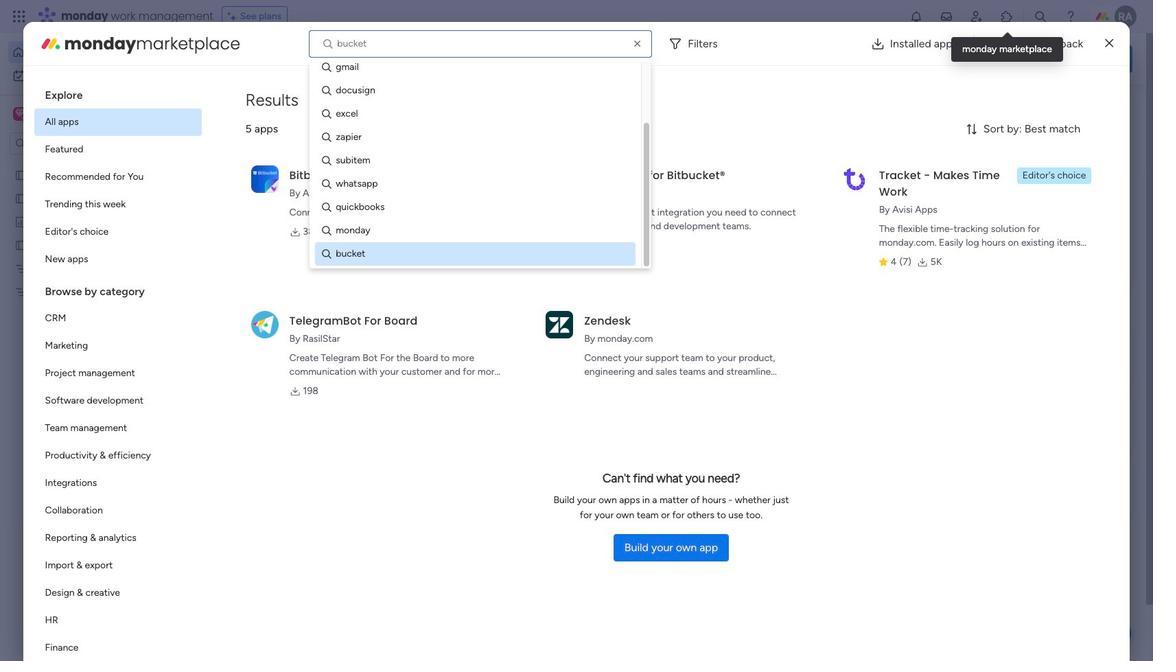 Task type: locate. For each thing, give the bounding box(es) containing it.
heading
[[34, 77, 202, 108], [34, 273, 202, 305]]

0 vertical spatial public board image
[[14, 168, 27, 181]]

public board image down public dashboard image
[[14, 238, 27, 251]]

update feed image
[[940, 10, 954, 23]]

notifications image
[[910, 10, 923, 23]]

Search in workspace field
[[29, 136, 115, 151]]

workspace image
[[13, 106, 27, 122], [15, 106, 25, 122]]

1 vertical spatial heading
[[34, 273, 202, 305]]

1 public board image from the top
[[14, 168, 27, 181]]

help image
[[1064, 10, 1078, 23]]

public board image
[[14, 168, 27, 181], [14, 192, 27, 205]]

select product image
[[12, 10, 26, 23]]

list box
[[34, 77, 202, 661], [0, 160, 175, 488]]

0 vertical spatial heading
[[34, 77, 202, 108]]

public board image up component image
[[454, 251, 469, 266]]

option
[[8, 41, 167, 63], [8, 65, 167, 86], [34, 108, 202, 136], [34, 136, 202, 163], [0, 162, 175, 165], [34, 163, 202, 191], [34, 191, 202, 218], [34, 218, 202, 246], [34, 246, 202, 273], [34, 305, 202, 332], [34, 332, 202, 360], [34, 360, 202, 387], [34, 387, 202, 415], [34, 415, 202, 442], [34, 442, 202, 470], [34, 470, 202, 497], [34, 497, 202, 524], [34, 524, 202, 552], [34, 552, 202, 579], [34, 579, 202, 607], [34, 607, 202, 634], [34, 634, 202, 661]]

public board image
[[14, 238, 27, 251], [454, 251, 469, 266]]

contact sales element
[[927, 460, 1133, 515]]

add to favorites image
[[632, 251, 645, 265]]

app logo image
[[251, 165, 278, 193], [841, 165, 868, 193], [251, 311, 278, 338], [546, 311, 573, 338]]

1 vertical spatial public board image
[[14, 192, 27, 205]]

templates image image
[[939, 104, 1120, 198]]

workspace selection element
[[13, 106, 115, 124]]

v2 user feedback image
[[938, 51, 948, 66]]

monday marketplace image
[[40, 33, 62, 55]]

component image
[[454, 272, 466, 285]]

dapulse x slim image
[[1105, 35, 1114, 52]]

2 heading from the top
[[34, 273, 202, 305]]



Task type: vqa. For each thing, say whether or not it's contained in the screenshot.
4th name
no



Task type: describe. For each thing, give the bounding box(es) containing it.
getting started element
[[927, 328, 1133, 383]]

monday marketplace image
[[1000, 10, 1014, 23]]

public dashboard image
[[14, 215, 27, 228]]

2 workspace image from the left
[[15, 106, 25, 122]]

search everything image
[[1034, 10, 1048, 23]]

1 heading from the top
[[34, 77, 202, 108]]

1 workspace image from the left
[[13, 106, 27, 122]]

2 public board image from the top
[[14, 192, 27, 205]]

help center element
[[927, 394, 1133, 449]]

quick search results list box
[[212, 128, 894, 478]]

ruby anderson image
[[1115, 5, 1137, 27]]

add to favorites image
[[407, 251, 421, 265]]

invite members image
[[970, 10, 984, 23]]

see plans image
[[228, 9, 240, 24]]

0 horizontal spatial public board image
[[14, 238, 27, 251]]

1 horizontal spatial public board image
[[454, 251, 469, 266]]

v2 bolt switch image
[[1045, 51, 1053, 66]]



